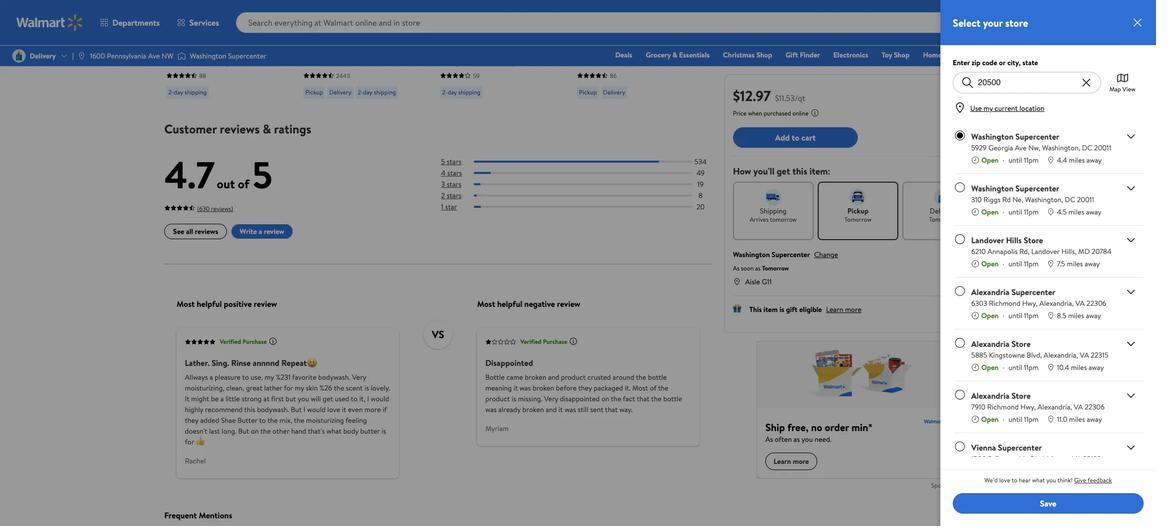 Task type: locate. For each thing, give the bounding box(es) containing it.
washington inside washington supercenter 310 riggs rd ne, washington, dc 20011
[[972, 183, 1014, 194]]

bottle
[[648, 372, 667, 382], [664, 394, 683, 404]]

1 product group from the left
[[166, 0, 289, 103]]

open down 6210
[[982, 259, 999, 269]]

washington supercenter store details image
[[1126, 182, 1138, 195]]

as
[[733, 264, 740, 273]]

product group
[[166, 0, 289, 103], [303, 0, 426, 103], [440, 0, 563, 103], [577, 0, 700, 103]]

0 vertical spatial what
[[327, 426, 342, 436]]

alexandria, inside alexandria store 5885 kingstowne blvd, alexandria, va 22315
[[1044, 350, 1079, 361]]

lovely.
[[371, 383, 390, 393]]

more inside lather. sing. rinse annnnd repeat😆 allways a pleasure to use, my %231 favorite bodywash. very moisturizing, clean, great lather for my skin %26 the scent is lovely. it might be a little strong at first but you will get used to it, i would highly recommend this bodywash. but i would love it even more if they added shae butter to the mix, the moisturizing feeling doesn't last long. but on the other hand that's what body butter is for 👍
[[365, 405, 381, 415]]

2- for $7.87
[[442, 88, 448, 96]]

until for store
[[1009, 259, 1023, 269]]

1 horizontal spatial would
[[371, 394, 390, 404]]

0 horizontal spatial tomorrow
[[763, 264, 790, 273]]

and right serum on the left of the page
[[544, 45, 557, 56]]

product group containing $9.97
[[303, 0, 426, 103]]

pump inside $9.97 $10.43/qt dove restoring liquid body wash with pump coconut & cocoa butter, 30.6 oz
[[321, 45, 341, 56]]

add to cart button
[[733, 127, 859, 148]]

b
[[989, 454, 993, 464]]

alexandria, inside alexandria supercenter 6303 richmond hwy, alexandria, va 22306
[[1040, 298, 1075, 309]]

away down 22315
[[1089, 363, 1105, 373]]

is inside the disappointed bottle came broken and product crusted around the bottle meaning it was broken before they packaged it. most of the product is missing. very disappointed on the fact that the bottle was already broken and it was still sent that way.
[[512, 394, 517, 404]]

0 vertical spatial reviews
[[220, 120, 260, 138]]

0 horizontal spatial with
[[303, 45, 319, 56]]

you left think! on the right bottom of the page
[[1047, 476, 1057, 485]]

0 vertical spatial washington
[[972, 131, 1014, 142]]

online
[[793, 109, 809, 118]]

intent image for delivery image
[[935, 189, 952, 205]]

miles for store
[[1068, 259, 1084, 269]]

i right it,
[[367, 394, 369, 404]]

0 vertical spatial 22306
[[1087, 298, 1107, 309]]

5929 georgia ave nw, washington, dc 20011. element
[[972, 143, 1112, 153]]

to right the butter
[[259, 415, 266, 426]]

2 · from the top
[[1003, 207, 1005, 217]]

save
[[1041, 498, 1057, 510]]

body inside $7.87 nivea nourishing care body wash with nourishing serum and pump, 30 fl oz pump bottle
[[526, 33, 544, 45]]

1 horizontal spatial they
[[579, 383, 592, 393]]

3 2-day shipping from the left
[[442, 88, 481, 96]]

2 alexandria from the top
[[972, 339, 1010, 350]]

· down 6303 richmond hwy, alexandria, va 22306. element
[[1003, 311, 1005, 321]]

1 horizontal spatial what
[[1033, 476, 1046, 485]]

1500 b cornerside blvd, vienna, va 22182. element
[[972, 454, 1103, 464]]

1 horizontal spatial purchase
[[543, 338, 568, 346]]

you left will
[[298, 394, 309, 404]]

pump down care
[[497, 56, 517, 67]]

dc for washington supercenter 310 riggs rd ne, washington, dc 20011
[[1066, 195, 1076, 205]]

open · until 11pm down annapolis
[[982, 259, 1039, 269]]

wash left the nivea
[[404, 33, 423, 45]]

va up 10.4 miles away
[[1081, 350, 1090, 361]]

intent image for shipping image
[[766, 189, 782, 205]]

blvd,
[[1027, 350, 1043, 361], [1031, 454, 1046, 464]]

body inside $9.99 cellulite massage oil for firming stomach, legs, thighs and arms 8 fl oz by pure body naturals
[[212, 56, 230, 67]]

grocery & essentials
[[646, 50, 710, 60]]

2 alexandria store store details image from the top
[[1126, 390, 1138, 402]]

would
[[371, 394, 390, 404], [307, 405, 326, 415]]

2-day shipping down 59
[[442, 88, 481, 96]]

to left hear in the bottom right of the page
[[1012, 476, 1018, 485]]

away right the 11.0 at the right of the page
[[1088, 415, 1103, 425]]

1 alexandria from the top
[[972, 287, 1010, 298]]

select store option group
[[953, 122, 1145, 527]]

0 horizontal spatial my
[[265, 372, 274, 382]]

1 with from the left
[[303, 45, 319, 56]]

open · until 11pm for 7910
[[982, 415, 1039, 425]]

eligible
[[800, 305, 823, 315]]

to left use,
[[242, 372, 249, 382]]

2 horizontal spatial most
[[633, 383, 649, 393]]

for left 👍
[[185, 437, 194, 447]]

is
[[780, 305, 785, 315], [365, 383, 369, 393], [512, 394, 517, 404], [382, 426, 386, 436]]

very inside the disappointed bottle came broken and product crusted around the bottle meaning it was broken before they packaged it. most of the product is missing. very disappointed on the fact that the bottle was already broken and it was still sent that way.
[[544, 394, 559, 404]]

grocery
[[646, 50, 671, 60]]

alexandria inside alexandria supercenter 6303 richmond hwy, alexandria, va 22306
[[972, 287, 1010, 298]]

va inside vienna supercenter 1500 b cornerside blvd, vienna, va 22182
[[1073, 454, 1082, 464]]

1 2- from the left
[[169, 88, 174, 96]]

4 open from the top
[[982, 311, 999, 321]]

stars for 4 stars
[[448, 168, 462, 178]]

butter
[[361, 426, 380, 436]]

4 11pm from the top
[[1025, 311, 1039, 321]]

1 vertical spatial washington,
[[1026, 195, 1064, 205]]

2 vertical spatial my
[[295, 383, 304, 393]]

it down came
[[514, 383, 518, 393]]

of inside 4.7 out of 5
[[238, 175, 250, 193]]

supercenter up 6303 richmond hwy, alexandria, va 22306. element
[[1012, 287, 1056, 298]]

the left the fact
[[611, 394, 622, 404]]

would down will
[[307, 405, 326, 415]]

310 riggs rd ne, washington, dc 20011. element
[[972, 195, 1102, 205]]

1 2-day shipping from the left
[[169, 88, 207, 96]]

11pm down 310 riggs rd ne, washington, dc 20011. element
[[1025, 207, 1039, 217]]

1 horizontal spatial product
[[561, 372, 586, 382]]

2 vertical spatial alexandria,
[[1038, 402, 1073, 413]]

2- for $9.99
[[169, 88, 174, 96]]

11pm down 7910 richmond hwy, alexandria, va 22306. element
[[1025, 415, 1039, 425]]

positive
[[224, 298, 252, 309]]

tomorrow down intent image for pickup
[[845, 215, 872, 224]]

4 product group from the left
[[577, 0, 700, 103]]

3 open from the top
[[982, 259, 999, 269]]

oz
[[173, 56, 181, 67], [347, 56, 355, 67]]

get down %26
[[323, 394, 333, 404]]

bottle inside $7.87 nivea nourishing care body wash with nourishing serum and pump, 30 fl oz pump bottle
[[519, 56, 541, 67]]

item
[[764, 305, 778, 315]]

5885
[[972, 350, 988, 361]]

6 until from the top
[[1009, 415, 1023, 425]]

reviews)
[[211, 204, 233, 213]]

1 vertical spatial alexandria
[[972, 339, 1010, 350]]

but down but
[[291, 405, 302, 415]]

49
[[697, 168, 705, 178]]

dove
[[303, 33, 322, 45]]

20011 for washington supercenter 5929 georgia ave nw, washington, dc 20011
[[1095, 143, 1112, 153]]

1 horizontal spatial 8
[[699, 191, 703, 201]]

miles down hills,
[[1068, 259, 1084, 269]]

on inside the disappointed bottle came broken and product crusted around the bottle meaning it was broken before they packaged it. most of the product is missing. very disappointed on the fact that the bottle was already broken and it was still sent that way.
[[602, 394, 610, 404]]

supercenter up the cornerside
[[999, 442, 1043, 454]]

my up lather
[[265, 372, 274, 382]]

4 progress bar from the top
[[474, 195, 693, 197]]

0 horizontal spatial shipping
[[185, 88, 207, 96]]

5 right the out
[[252, 149, 273, 200]]

3 2- from the left
[[442, 88, 448, 96]]

2 horizontal spatial 2-day shipping
[[442, 88, 481, 96]]

dc inside washington supercenter 310 riggs rd ne, washington, dc 20011
[[1066, 195, 1076, 205]]

1 purchase from the left
[[243, 338, 267, 346]]

2 helpful from the left
[[498, 298, 523, 309]]

2 11pm from the top
[[1025, 207, 1039, 217]]

· for 5885
[[1003, 363, 1005, 373]]

oz inside $9.97 $10.43/qt dove restoring liquid body wash with pump coconut & cocoa butter, 30.6 oz
[[347, 56, 355, 67]]

care
[[507, 33, 524, 45]]

0 horizontal spatial i
[[304, 405, 306, 415]]

5 11pm from the top
[[1025, 363, 1039, 373]]

supercenter for washington supercenter 310 riggs rd ne, washington, dc 20011
[[1016, 183, 1060, 194]]

dc up 4.5
[[1066, 195, 1076, 205]]

store for alexandria store 5885 kingstowne blvd, alexandria, va 22315
[[1012, 339, 1032, 350]]

22306 inside alexandria supercenter 6303 richmond hwy, alexandria, va 22306
[[1087, 298, 1107, 309]]

open · until 11pm down georgia
[[982, 155, 1039, 165]]

washington supercenter 310 riggs rd ne, washington, dc 20011
[[972, 183, 1095, 205]]

oz right fl
[[485, 56, 495, 67]]

body right care
[[526, 33, 544, 45]]

1 until from the top
[[1009, 155, 1023, 165]]

1 horizontal spatial you
[[1047, 476, 1057, 485]]

1 · from the top
[[1003, 155, 1005, 165]]

· down georgia
[[1003, 155, 1005, 165]]

6 open from the top
[[982, 415, 999, 425]]

shipping for $9.99
[[185, 88, 207, 96]]

helpful left positive
[[197, 298, 222, 309]]

1 vertical spatial dc
[[1066, 195, 1076, 205]]

washington up riggs
[[972, 183, 1014, 194]]

22306 up the 11.0 miles away
[[1086, 402, 1105, 413]]

1 horizontal spatial tomorrow
[[845, 215, 872, 224]]

clear zip code or city, state field image
[[1081, 77, 1093, 89]]

3 day from the left
[[448, 88, 457, 96]]

5 · from the top
[[1003, 363, 1005, 373]]

body right liquid
[[384, 33, 402, 45]]

supercenter inside washington supercenter 310 riggs rd ne, washington, dc 20011
[[1016, 183, 1060, 194]]

2 verified purchase from the left
[[521, 338, 568, 346]]

open · until 11pm down kingstowne
[[982, 363, 1039, 373]]

1 vertical spatial on
[[251, 426, 259, 436]]

store
[[1025, 235, 1044, 246], [1012, 339, 1032, 350], [1012, 390, 1032, 402]]

alexandria up 7910
[[972, 390, 1010, 402]]

1 horizontal spatial more
[[846, 305, 862, 315]]

wash inside softsoap exfoliating body wash pump, lustrous glow pink rose & vanilla, 32 oz
[[671, 33, 689, 45]]

86
[[610, 71, 617, 80]]

1 alexandria store store details image from the top
[[1126, 338, 1138, 350]]

0 horizontal spatial 2-day shipping
[[169, 88, 207, 96]]

1 vertical spatial very
[[544, 394, 559, 404]]

0 vertical spatial you
[[298, 394, 309, 404]]

this item is gift eligible learn more
[[750, 305, 862, 315]]

pickup down the butter,
[[305, 88, 323, 96]]

verified purchase down negative
[[521, 338, 568, 346]]

supercenter up 310 riggs rd ne, washington, dc 20011. element
[[1016, 183, 1060, 194]]

& inside $9.97 $10.43/qt dove restoring liquid body wash with pump coconut & cocoa butter, 30.6 oz
[[376, 45, 381, 56]]

i up the hand
[[304, 405, 306, 415]]

close panel image
[[1132, 16, 1145, 29]]

0 vertical spatial dc
[[1083, 143, 1093, 153]]

0 horizontal spatial pump,
[[440, 56, 463, 67]]

frequent mentions
[[164, 510, 232, 521]]

supercenter inside washington supercenter change as soon as tomorrow
[[772, 250, 811, 260]]

vienna supercenter store details image
[[1126, 442, 1138, 454]]

store inside alexandria store 7910 richmond hwy, alexandria, va 22306
[[1012, 390, 1032, 402]]

1 vertical spatial but
[[238, 426, 249, 436]]

learn more button
[[827, 305, 862, 315]]

crusted
[[588, 372, 611, 382]]

verified purchase
[[220, 338, 267, 346], [521, 338, 568, 346]]

pump left coconut
[[321, 45, 341, 56]]

0 vertical spatial landover
[[972, 235, 1005, 246]]

open · until 11pm for store
[[982, 259, 1039, 269]]

1 oz from the left
[[173, 56, 181, 67]]

0 horizontal spatial you
[[298, 394, 309, 404]]

tomorrow inside washington supercenter change as soon as tomorrow
[[763, 264, 790, 273]]

alexandria, for alexandria supercenter 6303 richmond hwy, alexandria, va 22306
[[1040, 298, 1075, 309]]

until down 6303 richmond hwy, alexandria, va 22306. element
[[1009, 311, 1023, 321]]

22306 inside alexandria store 7910 richmond hwy, alexandria, va 22306
[[1086, 402, 1105, 413]]

2 product group from the left
[[303, 0, 426, 103]]

washington up georgia
[[972, 131, 1014, 142]]

reviews right all
[[195, 227, 218, 237]]

stars for 2 stars
[[447, 191, 462, 201]]

1 horizontal spatial most
[[477, 298, 496, 309]]

0 vertical spatial 8
[[282, 45, 286, 56]]

disappointed
[[486, 357, 533, 369]]

1 vertical spatial of
[[650, 383, 657, 393]]

1 vertical spatial love
[[1000, 476, 1011, 485]]

0 horizontal spatial verified
[[220, 338, 241, 346]]

think!
[[1058, 476, 1073, 485]]

i
[[367, 394, 369, 404], [304, 405, 306, 415]]

until down kingstowne
[[1009, 363, 1023, 373]]

11pm for store
[[1025, 259, 1039, 269]]

bottle down care
[[519, 56, 541, 67]]

0 vertical spatial but
[[291, 405, 302, 415]]

verified for lather.
[[220, 338, 241, 346]]

1 open · until 11pm from the top
[[982, 155, 1039, 165]]

2 purchase from the left
[[543, 338, 568, 346]]

clean,
[[226, 383, 244, 393]]

alexandria for alexandria store 7910 richmond hwy, alexandria, va 22306
[[972, 390, 1010, 402]]

8 right arms
[[282, 45, 286, 56]]

0 vertical spatial for
[[243, 33, 253, 45]]

alexandria, for alexandria store 5885 kingstowne blvd, alexandria, va 22315
[[1044, 350, 1079, 361]]

very inside lather. sing. rinse annnnd repeat😆 allways a pleasure to use, my %231 favorite bodywash. very moisturizing, clean, great lather for my skin %26 the scent is lovely. it might be a little strong at first but you will get used to it, i would highly recommend this bodywash. but i would love it even more if they added shae butter to the mix, the moisturizing feeling doesn't last long. but on the other hand that's what body butter is for 👍
[[352, 372, 367, 382]]

washington, inside washington supercenter 310 riggs rd ne, washington, dc 20011
[[1026, 195, 1064, 205]]

0 horizontal spatial get
[[323, 394, 333, 404]]

shop for toy shop
[[894, 50, 910, 60]]

on down packaged
[[602, 394, 610, 404]]

5 progress bar from the top
[[474, 206, 693, 208]]

when
[[749, 109, 763, 118]]

richmond inside alexandria supercenter 6303 richmond hwy, alexandria, va 22306
[[990, 298, 1021, 309]]

3 product group from the left
[[440, 0, 563, 103]]

very
[[352, 372, 367, 382], [544, 394, 559, 404]]

shipping down 88 at the left top of the page
[[185, 88, 207, 96]]

3 · from the top
[[1003, 259, 1005, 269]]

love
[[328, 405, 340, 415], [1000, 476, 1011, 485]]

blvd, inside alexandria store 5885 kingstowne blvd, alexandria, va 22315
[[1027, 350, 1043, 361]]

1 verified from the left
[[220, 338, 241, 346]]

0 horizontal spatial shop
[[757, 50, 773, 60]]

for inside $9.99 cellulite massage oil for firming stomach, legs, thighs and arms 8 fl oz by pure body naturals
[[243, 33, 253, 45]]

0 horizontal spatial of
[[238, 175, 250, 193]]

1 vertical spatial a
[[210, 372, 213, 382]]

store up 7910 richmond hwy, alexandria, va 22306. element
[[1012, 390, 1032, 402]]

get right you'll
[[777, 165, 791, 178]]

va inside alexandria store 7910 richmond hwy, alexandria, va 22306
[[1075, 402, 1084, 413]]

1 11pm from the top
[[1025, 155, 1039, 165]]

until down ne, at right
[[1009, 207, 1023, 217]]

nourishing right 30 on the left of the page
[[478, 45, 517, 56]]

$9.99 cellulite massage oil for firming stomach, legs, thighs and arms 8 fl oz by pure body naturals
[[166, 18, 286, 67]]

until for 6303
[[1009, 311, 1023, 321]]

20011 inside washington supercenter 5929 georgia ave nw, washington, dc 20011
[[1095, 143, 1112, 153]]

richmond inside alexandria store 7910 richmond hwy, alexandria, va 22306
[[988, 402, 1019, 413]]

verified for disappointed
[[521, 338, 542, 346]]

miles for 5929
[[1070, 155, 1086, 165]]

20011 inside washington supercenter 310 riggs rd ne, washington, dc 20011
[[1078, 195, 1095, 205]]

· down kingstowne
[[1003, 363, 1005, 373]]

long.
[[222, 426, 237, 436]]

1 vertical spatial you
[[1047, 476, 1057, 485]]

va for alexandria store 7910 richmond hwy, alexandria, va 22306
[[1075, 402, 1084, 413]]

washington inside washington supercenter change as soon as tomorrow
[[733, 250, 770, 260]]

landover up 6210
[[972, 235, 1005, 246]]

that's
[[308, 426, 325, 436]]

helpful left negative
[[498, 298, 523, 309]]

10.4
[[1058, 363, 1070, 373]]

still
[[578, 405, 589, 415]]

tomorrow
[[845, 215, 872, 224], [930, 215, 957, 224], [763, 264, 790, 273]]

3 until from the top
[[1009, 259, 1023, 269]]

alexandria store 7910 richmond hwy, alexandria, va 22306
[[972, 390, 1105, 413]]

1 vertical spatial they
[[185, 415, 199, 426]]

0 horizontal spatial helpful
[[197, 298, 222, 309]]

shop
[[757, 50, 773, 60], [894, 50, 910, 60]]

gift
[[787, 305, 798, 315]]

0 horizontal spatial that
[[605, 405, 618, 415]]

0 horizontal spatial on
[[251, 426, 259, 436]]

0 horizontal spatial oz
[[173, 56, 181, 67]]

1 horizontal spatial landover
[[1032, 247, 1061, 257]]

2 open · until 11pm from the top
[[982, 207, 1039, 217]]

annapolis
[[988, 247, 1018, 257]]

they
[[579, 383, 592, 393], [185, 415, 199, 426]]

love down used
[[328, 405, 340, 415]]

3 alexandria from the top
[[972, 390, 1010, 402]]

alexandria supercenter store details image
[[1126, 286, 1138, 298]]

broken right came
[[525, 372, 547, 382]]

20
[[697, 202, 705, 212]]

7910 richmond hwy, alexandria, va 22306. element
[[972, 402, 1105, 413]]

away for 5885
[[1089, 363, 1105, 373]]

body inside softsoap exfoliating body wash pump, lustrous glow pink rose & vanilla, 32 oz
[[651, 33, 669, 45]]

5 until from the top
[[1009, 363, 1023, 373]]

very down before
[[544, 394, 559, 404]]

32
[[604, 56, 613, 67]]

a right be
[[221, 394, 224, 404]]

hills,
[[1062, 247, 1077, 257]]

was left the already
[[486, 405, 497, 415]]

5 open · until 11pm from the top
[[982, 363, 1039, 373]]

open · until 11pm
[[982, 155, 1039, 165], [982, 207, 1039, 217], [982, 259, 1039, 269], [982, 311, 1039, 321], [982, 363, 1039, 373], [982, 415, 1039, 425]]

1 open from the top
[[982, 155, 999, 165]]

most for most helpful positive review
[[177, 298, 195, 309]]

supercenter for washington supercenter 5929 georgia ave nw, washington, dc 20011
[[1016, 131, 1060, 142]]

3 11pm from the top
[[1025, 259, 1039, 269]]

0 vertical spatial alexandria store store details image
[[1126, 338, 1138, 350]]

6 open · until 11pm from the top
[[982, 415, 1039, 425]]

with inside $7.87 nivea nourishing care body wash with nourishing serum and pump, 30 fl oz pump bottle
[[461, 45, 476, 56]]

1 horizontal spatial 2-day shipping
[[358, 88, 396, 96]]

5885 kingstowne blvd, alexandria, va 22315. element
[[972, 350, 1109, 361]]

product group containing $9.99
[[166, 0, 289, 103]]

packaged
[[594, 383, 624, 393]]

sing.
[[212, 357, 229, 369]]

the
[[636, 372, 647, 382], [334, 383, 344, 393], [659, 383, 669, 393], [611, 394, 622, 404], [652, 394, 662, 404], [268, 415, 278, 426], [294, 415, 305, 426], [261, 426, 271, 436]]

miles right 10.4 on the bottom
[[1072, 363, 1088, 373]]

0 horizontal spatial 8
[[282, 45, 286, 56]]

oz inside $7.87 nivea nourishing care body wash with nourishing serum and pump, 30 fl oz pump bottle
[[485, 56, 495, 67]]

2 oz from the left
[[347, 56, 355, 67]]

washington, inside washington supercenter 5929 georgia ave nw, washington, dc 20011
[[1043, 143, 1081, 153]]

open down 5885
[[982, 363, 999, 373]]

to inside the select your store dialog
[[1012, 476, 1018, 485]]

of inside the disappointed bottle came broken and product crusted around the bottle meaning it was broken before they packaged it. most of the product is missing. very disappointed on the fact that the bottle was already broken and it was still sent that way.
[[650, 383, 657, 393]]

2 oz from the left
[[615, 56, 625, 67]]

$10.43/qt
[[328, 19, 357, 29]]

vienna supercenter 1500 b cornerside blvd, vienna, va 22182
[[972, 442, 1102, 464]]

1 horizontal spatial 2-
[[358, 88, 363, 96]]

1 shop from the left
[[757, 50, 773, 60]]

0 vertical spatial of
[[238, 175, 250, 193]]

alexandria, inside alexandria store 7910 richmond hwy, alexandria, va 22306
[[1038, 402, 1073, 413]]

2 horizontal spatial wash
[[671, 33, 689, 45]]

pump
[[321, 45, 341, 56], [497, 56, 517, 67]]

2 progress bar from the top
[[474, 172, 693, 174]]

alexandria supercenter 6303 richmond hwy, alexandria, va 22306
[[972, 287, 1107, 309]]

0 horizontal spatial 5
[[252, 149, 273, 200]]

0 vertical spatial my
[[984, 103, 994, 114]]

open · until 11pm down 7910 richmond hwy, alexandria, va 22306. element
[[982, 415, 1039, 425]]

1 horizontal spatial shipping
[[374, 88, 396, 96]]

supercenter inside alexandria supercenter 6303 richmond hwy, alexandria, va 22306
[[1012, 287, 1056, 298]]

stars right 2
[[447, 191, 462, 201]]

alexandria, for alexandria store 7910 richmond hwy, alexandria, va 22306
[[1038, 402, 1073, 413]]

0 horizontal spatial purchase
[[243, 338, 267, 346]]

0 horizontal spatial delivery
[[329, 88, 352, 96]]

alexandria inside alexandria store 7910 richmond hwy, alexandria, va 22306
[[972, 390, 1010, 402]]

20011 for washington supercenter 310 riggs rd ne, washington, dc 20011
[[1078, 195, 1095, 205]]

washington supercenter 5929 georgia ave nw, washington, dc 20011
[[972, 131, 1112, 153]]

0 horizontal spatial would
[[307, 405, 326, 415]]

· down 7910 richmond hwy, alexandria, va 22306. element
[[1003, 415, 1005, 425]]

gifting made easy image
[[733, 305, 742, 313]]

0 horizontal spatial for
[[185, 437, 194, 447]]

3 progress bar from the top
[[474, 183, 693, 185]]

supercenter inside washington supercenter 5929 georgia ave nw, washington, dc 20011
[[1016, 131, 1060, 142]]

dc
[[1083, 143, 1093, 153], [1066, 195, 1076, 205]]

2-day shipping down 88 at the left top of the page
[[169, 88, 207, 96]]

most
[[177, 298, 195, 309], [477, 298, 496, 309], [633, 383, 649, 393]]

item:
[[810, 165, 831, 178]]

lather.
[[185, 357, 210, 369]]

bottle inside the disappointed bottle came broken and product crusted around the bottle meaning it was broken before they packaged it. most of the product is missing. very disappointed on the fact that the bottle was already broken and it was still sent that way.
[[486, 372, 505, 382]]

that right sent
[[605, 405, 618, 415]]

0 vertical spatial a
[[259, 227, 262, 237]]

8
[[282, 45, 286, 56], [699, 191, 703, 201]]

1 oz from the left
[[485, 56, 495, 67]]

1 horizontal spatial this
[[793, 165, 808, 178]]

landover up 7.5
[[1032, 247, 1061, 257]]

map view button
[[1110, 72, 1136, 94]]

feeling
[[346, 415, 367, 426]]

0 horizontal spatial what
[[327, 426, 342, 436]]

alexandria inside alexandria store 5885 kingstowne blvd, alexandria, va 22315
[[972, 339, 1010, 350]]

0 horizontal spatial it
[[342, 405, 347, 415]]

until for 310
[[1009, 207, 1023, 217]]

4
[[441, 168, 446, 178]]

11pm
[[1025, 155, 1039, 165], [1025, 207, 1039, 217], [1025, 259, 1039, 269], [1025, 311, 1039, 321], [1025, 363, 1039, 373], [1025, 415, 1039, 425]]

progress bar
[[474, 161, 693, 163], [474, 172, 693, 174], [474, 183, 693, 185], [474, 195, 693, 197], [474, 206, 693, 208]]

washington, for washington supercenter 5929 georgia ave nw, washington, dc 20011
[[1043, 143, 1081, 153]]

2 with from the left
[[461, 45, 476, 56]]

None radio
[[956, 130, 966, 141], [956, 182, 966, 193], [956, 234, 966, 245], [956, 338, 966, 348], [956, 390, 966, 400], [956, 130, 966, 141], [956, 182, 966, 193], [956, 234, 966, 245], [956, 338, 966, 348], [956, 390, 966, 400]]

supercenter inside vienna supercenter 1500 b cornerside blvd, vienna, va 22182
[[999, 442, 1043, 454]]

1 horizontal spatial of
[[650, 383, 657, 393]]

store inside alexandria store 5885 kingstowne blvd, alexandria, va 22315
[[1012, 339, 1032, 350]]

1 horizontal spatial wash
[[440, 45, 459, 56]]

bottle right the fact
[[664, 394, 683, 404]]

pickup inside pickup tomorrow
[[848, 206, 869, 216]]

shipping down 59
[[459, 88, 481, 96]]

current
[[995, 103, 1019, 114]]

4 · from the top
[[1003, 311, 1005, 321]]

fashion
[[956, 50, 980, 60]]

alexandria store store details image for alexandria store 5885 kingstowne blvd, alexandria, va 22315
[[1126, 338, 1138, 350]]

open for 5929
[[982, 155, 999, 165]]

washington inside washington supercenter 5929 georgia ave nw, washington, dc 20011
[[972, 131, 1014, 142]]

22306 up 8.5 miles away on the bottom
[[1087, 298, 1107, 309]]

love inside lather. sing. rinse annnnd repeat😆 allways a pleasure to use, my %231 favorite bodywash. very moisturizing, clean, great lather for my skin %26 the scent is lovely. it might be a little strong at first but you will get used to it, i would highly recommend this bodywash. but i would love it even more if they added shae butter to the mix, the moisturizing feeling doesn't last long. but on the other hand that's what body butter is for 👍
[[328, 405, 340, 415]]

purchase for broken
[[543, 338, 568, 346]]

va up 8.5 miles away on the bottom
[[1076, 298, 1086, 309]]

pump, left 32
[[577, 45, 600, 56]]

2 until from the top
[[1009, 207, 1023, 217]]

with down $9.97
[[303, 45, 319, 56]]

0 horizontal spatial very
[[352, 372, 367, 382]]

miles for 5885
[[1072, 363, 1088, 373]]

2 open from the top
[[982, 207, 999, 217]]

2 shop from the left
[[894, 50, 910, 60]]

shipping for $7.87
[[459, 88, 481, 96]]

stars for 5 stars
[[447, 157, 462, 167]]

$7.87
[[440, 18, 461, 31]]

1 horizontal spatial bottle
[[519, 56, 541, 67]]

naturals
[[232, 56, 262, 67]]

va inside alexandria supercenter 6303 richmond hwy, alexandria, va 22306
[[1076, 298, 1086, 309]]

3 shipping from the left
[[459, 88, 481, 96]]

2 horizontal spatial tomorrow
[[930, 215, 957, 224]]

nourishing up fl
[[467, 33, 505, 45]]

home
[[924, 50, 942, 60]]

$96.80
[[1124, 25, 1139, 32]]

11pm down nw,
[[1025, 155, 1039, 165]]

0 horizontal spatial this
[[244, 405, 255, 415]]

love inside the select your store dialog
[[1000, 476, 1011, 485]]

pickup down intent image for pickup
[[848, 206, 869, 216]]

1 progress bar from the top
[[474, 161, 693, 163]]

verified purchase for broken
[[521, 338, 568, 346]]

1 vertical spatial this
[[244, 405, 255, 415]]

lather. sing. rinse annnnd repeat😆 allways a pleasure to use, my %231 favorite bodywash. very moisturizing, clean, great lather for my skin %26 the scent is lovely. it might be a little strong at first but you will get used to it, i would highly recommend this bodywash. but i would love it even more if they added shae butter to the mix, the moisturizing feeling doesn't last long. but on the other hand that's what body butter is for 👍
[[185, 357, 390, 447]]

open for store
[[982, 259, 999, 269]]

until for 5885
[[1009, 363, 1023, 373]]

aisle g11
[[746, 277, 772, 287]]

4 open · until 11pm from the top
[[982, 311, 1039, 321]]

with inside $9.97 $10.43/qt dove restoring liquid body wash with pump coconut & cocoa butter, 30.6 oz
[[303, 45, 319, 56]]

most for most helpful negative review
[[477, 298, 496, 309]]

1 helpful from the left
[[197, 298, 222, 309]]

None radio
[[956, 286, 966, 296], [956, 442, 966, 452], [956, 286, 966, 296], [956, 442, 966, 452]]

a right write
[[259, 227, 262, 237]]

2 2- from the left
[[358, 88, 363, 96]]

1 vertical spatial alexandria store store details image
[[1126, 390, 1138, 402]]

0 horizontal spatial love
[[328, 405, 340, 415]]

and inside $9.99 cellulite massage oil for firming stomach, legs, thighs and arms 8 fl oz by pure body naturals
[[246, 45, 259, 56]]

pleasure
[[215, 372, 241, 382]]

very up scent
[[352, 372, 367, 382]]

hwy, inside alexandria supercenter 6303 richmond hwy, alexandria, va 22306
[[1023, 298, 1038, 309]]

6 · from the top
[[1003, 415, 1005, 425]]

11pm for 6303
[[1025, 311, 1039, 321]]

until for 5929
[[1009, 155, 1023, 165]]

0 horizontal spatial verified purchase
[[220, 338, 267, 346]]

richmond right 6303 on the bottom right of page
[[990, 298, 1021, 309]]

va inside alexandria store 5885 kingstowne blvd, alexandria, va 22315
[[1081, 350, 1090, 361]]

washington up soon
[[733, 250, 770, 260]]

away for 5929
[[1087, 155, 1103, 165]]

0 vertical spatial this
[[793, 165, 808, 178]]

0 horizontal spatial was
[[486, 405, 497, 415]]

alexandria store store details image
[[1126, 338, 1138, 350], [1126, 390, 1138, 402]]

body right 'pure'
[[212, 56, 230, 67]]

miles
[[1070, 155, 1086, 165], [1069, 207, 1085, 217], [1068, 259, 1084, 269], [1069, 311, 1085, 321], [1072, 363, 1088, 373], [1070, 415, 1086, 425]]

5 open from the top
[[982, 363, 999, 373]]

most inside the disappointed bottle came broken and product crusted around the bottle meaning it was broken before they packaged it. most of the product is missing. very disappointed on the fact that the bottle was already broken and it was still sent that way.
[[633, 383, 649, 393]]

11pm down 5885 kingstowne blvd, alexandria, va 22315. 'element'
[[1025, 363, 1039, 373]]

dc inside washington supercenter 5929 georgia ave nw, washington, dc 20011
[[1083, 143, 1093, 153]]

0 vertical spatial richmond
[[990, 298, 1021, 309]]

$9.97
[[303, 18, 324, 31]]

2 vertical spatial washington
[[733, 250, 770, 260]]

4 stars
[[441, 168, 462, 178]]

washington for washington supercenter 5929 georgia ave nw, washington, dc 20011
[[972, 131, 1014, 142]]

3 open · until 11pm from the top
[[982, 259, 1039, 269]]

2 verified from the left
[[521, 338, 542, 346]]

wash up grocery & essentials
[[671, 33, 689, 45]]

1 vertical spatial richmond
[[988, 402, 1019, 413]]

hwy,
[[1023, 298, 1038, 309], [1021, 402, 1037, 413]]

1 day from the left
[[174, 88, 183, 96]]

product group containing softsoap exfoliating body wash pump, lustrous glow pink rose & vanilla, 32 oz
[[577, 0, 700, 103]]

vs
[[432, 328, 445, 342]]

away for store
[[1085, 259, 1101, 269]]

review for most helpful positive review
[[254, 298, 277, 309]]

1 vertical spatial 20011
[[1078, 195, 1095, 205]]

1 horizontal spatial oz
[[615, 56, 625, 67]]

it down disappointed
[[559, 405, 563, 415]]

hwy, inside alexandria store 7910 richmond hwy, alexandria, va 22306
[[1021, 402, 1037, 413]]

shop for christmas shop
[[757, 50, 773, 60]]

washington,
[[1043, 143, 1081, 153], [1026, 195, 1064, 205]]

1 horizontal spatial oz
[[347, 56, 355, 67]]

what inside lather. sing. rinse annnnd repeat😆 allways a pleasure to use, my %231 favorite bodywash. very moisturizing, clean, great lather for my skin %26 the scent is lovely. it might be a little strong at first but you will get used to it, i would highly recommend this bodywash. but i would love it even more if they added shae butter to the mix, the moisturizing feeling doesn't last long. but on the other hand that's what body butter is for 👍
[[327, 426, 342, 436]]

select your store dialog
[[941, 0, 1157, 527]]

delivery inside delivery tomorrow
[[930, 206, 956, 216]]

0 vertical spatial bodywash.
[[318, 372, 351, 382]]

and left arms
[[246, 45, 259, 56]]

they inside lather. sing. rinse annnnd repeat😆 allways a pleasure to use, my %231 favorite bodywash. very moisturizing, clean, great lather for my skin %26 the scent is lovely. it might be a little strong at first but you will get used to it, i would highly recommend this bodywash. but i would love it even more if they added shae butter to the mix, the moisturizing feeling doesn't last long. but on the other hand that's what body butter is for 👍
[[185, 415, 199, 426]]

1 shipping from the left
[[185, 88, 207, 96]]

open down 6303 on the bottom right of page
[[982, 311, 999, 321]]

6 11pm from the top
[[1025, 415, 1039, 425]]

1 horizontal spatial that
[[637, 394, 650, 404]]

1 verified purchase from the left
[[220, 338, 267, 346]]

4 until from the top
[[1009, 311, 1023, 321]]



Task type: describe. For each thing, give the bounding box(es) containing it.
1 horizontal spatial get
[[777, 165, 791, 178]]

dc for washington supercenter 5929 georgia ave nw, washington, dc 20011
[[1083, 143, 1093, 153]]

before
[[556, 383, 577, 393]]

enter zip code or city, state
[[953, 58, 1039, 68]]

star
[[446, 202, 457, 212]]

22306 for alexandria store
[[1086, 402, 1105, 413]]

1 horizontal spatial 5
[[441, 157, 445, 167]]

👍
[[196, 437, 205, 447]]

2 day from the left
[[363, 88, 373, 96]]

open · until 11pm for 5885
[[982, 363, 1039, 373]]

washington for washington supercenter change as soon as tomorrow
[[733, 250, 770, 260]]

toy shop link
[[878, 49, 915, 61]]

washington, for washington supercenter 310 riggs rd ne, washington, dc 20011
[[1026, 195, 1064, 205]]

registry
[[1022, 50, 1048, 60]]

va for alexandria supercenter 6303 richmond hwy, alexandria, va 22306
[[1076, 298, 1086, 309]]

mentions
[[199, 510, 232, 521]]

stars for 3 stars
[[447, 179, 462, 190]]

add to cart
[[776, 132, 816, 143]]

lather
[[264, 383, 282, 393]]

· for 5929
[[1003, 155, 1005, 165]]

2-day shipping for $7.87
[[442, 88, 481, 96]]

1 vertical spatial bodywash.
[[257, 405, 289, 415]]

last
[[209, 426, 220, 436]]

0 horizontal spatial landover
[[972, 235, 1005, 246]]

save button
[[953, 494, 1145, 514]]

Walmart Site-Wide search field
[[236, 12, 983, 33]]

away for 6303
[[1087, 311, 1102, 321]]

0 horizontal spatial but
[[238, 426, 249, 436]]

even
[[348, 405, 363, 415]]

pump, inside $7.87 nivea nourishing care body wash with nourishing serum and pump, 30 fl oz pump bottle
[[440, 56, 463, 67]]

the left other
[[261, 426, 271, 436]]

lustrous
[[602, 45, 632, 56]]

select your store
[[953, 16, 1029, 30]]

Enter zip code or city, state text field
[[975, 72, 1081, 93]]

(630
[[197, 204, 210, 213]]

how you'll get this item:
[[733, 165, 831, 178]]

alexandria for alexandria supercenter 6303 richmond hwy, alexandria, va 22306
[[972, 287, 1010, 298]]

away for 7910
[[1088, 415, 1103, 425]]

2 vertical spatial broken
[[523, 405, 544, 415]]

washington supercenter store details image
[[1126, 130, 1138, 143]]

cellulite
[[166, 33, 196, 45]]

store for alexandria store 7910 richmond hwy, alexandria, va 22306
[[1012, 390, 1032, 402]]

1 horizontal spatial but
[[291, 405, 302, 415]]

20784
[[1092, 247, 1112, 257]]

used
[[335, 394, 349, 404]]

5 stars
[[441, 157, 462, 167]]

· for 6303
[[1003, 311, 1005, 321]]

this
[[750, 305, 762, 315]]

moisturizing,
[[185, 383, 225, 393]]

7.5 miles away
[[1058, 259, 1101, 269]]

· for 7910
[[1003, 415, 1005, 425]]

toy shop
[[882, 50, 910, 60]]

22306 for alexandria supercenter
[[1087, 298, 1107, 309]]

tomorrow for pickup
[[845, 215, 872, 224]]

this inside lather. sing. rinse annnnd repeat😆 allways a pleasure to use, my %231 favorite bodywash. very moisturizing, clean, great lather for my skin %26 the scent is lovely. it might be a little strong at first but you will get used to it, i would highly recommend this bodywash. but i would love it even more if they added shae butter to the mix, the moisturizing feeling doesn't last long. but on the other hand that's what body butter is for 👍
[[244, 405, 255, 415]]

verified purchase for annnnd
[[220, 338, 267, 346]]

0 horizontal spatial pickup
[[305, 88, 323, 96]]

(630 reviews) link
[[164, 202, 233, 214]]

get inside lather. sing. rinse annnnd repeat😆 allways a pleasure to use, my %231 favorite bodywash. very moisturizing, clean, great lather for my skin %26 the scent is lovely. it might be a little strong at first but you will get used to it, i would highly recommend this bodywash. but i would love it even more if they added shae butter to the mix, the moisturizing feeling doesn't last long. but on the other hand that's what body butter is for 👍
[[323, 394, 333, 404]]

and inside $7.87 nivea nourishing care body wash with nourishing serum and pump, 30 fl oz pump bottle
[[544, 45, 557, 56]]

see all reviews
[[173, 227, 218, 237]]

1 horizontal spatial a
[[221, 394, 224, 404]]

exfoliating
[[611, 33, 649, 45]]

oz inside $9.99 cellulite massage oil for firming stomach, legs, thighs and arms 8 fl oz by pure body naturals
[[173, 56, 181, 67]]

they inside the disappointed bottle came broken and product crusted around the bottle meaning it was broken before they packaged it. most of the product is missing. very disappointed on the fact that the bottle was already broken and it was still sent that way.
[[579, 383, 592, 393]]

vienna,
[[1048, 454, 1071, 464]]

the right the fact
[[652, 394, 662, 404]]

$9.99
[[166, 18, 187, 31]]

0 vertical spatial that
[[637, 394, 650, 404]]

2 2-day shipping from the left
[[358, 88, 396, 96]]

0 horizontal spatial a
[[210, 372, 213, 382]]

store inside the landover hills store 6210 annapolis rd, landover hills, md 20784
[[1025, 235, 1044, 246]]

registry link
[[1017, 49, 1052, 61]]

· for 310
[[1003, 207, 1005, 217]]

11.0
[[1058, 415, 1068, 425]]

use my current location button
[[967, 103, 1048, 114]]

Search search field
[[236, 12, 983, 33]]

2
[[441, 191, 445, 201]]

deals link
[[611, 49, 637, 61]]

1 vertical spatial broken
[[533, 383, 555, 393]]

day for $7.87
[[448, 88, 457, 96]]

oz inside softsoap exfoliating body wash pump, lustrous glow pink rose & vanilla, 32 oz
[[615, 56, 625, 67]]

store
[[1006, 16, 1029, 30]]

1 horizontal spatial delivery
[[603, 88, 626, 96]]

on inside lather. sing. rinse annnnd repeat😆 allways a pleasure to use, my %231 favorite bodywash. very moisturizing, clean, great lather for my skin %26 the scent is lovely. it might be a little strong at first but you will get used to it, i would highly recommend this bodywash. but i would love it even more if they added shae butter to the mix, the moisturizing feeling doesn't last long. but on the other hand that's what body butter is for 👍
[[251, 426, 259, 436]]

liquid
[[361, 33, 382, 45]]

supercenter for washington supercenter change as soon as tomorrow
[[772, 250, 811, 260]]

hand
[[291, 426, 306, 436]]

washington supercenter change as soon as tomorrow
[[733, 250, 839, 273]]

0 vertical spatial would
[[371, 394, 390, 404]]

washington for washington supercenter 310 riggs rd ne, washington, dc 20011
[[972, 183, 1014, 194]]

the up used
[[334, 383, 344, 393]]

11pm for 5929
[[1025, 155, 1039, 165]]

2-day shipping for $9.99
[[169, 88, 207, 96]]

scent
[[346, 383, 363, 393]]

& right pink
[[673, 50, 678, 60]]

it inside lather. sing. rinse annnnd repeat😆 allways a pleasure to use, my %231 favorite bodywash. very moisturizing, clean, great lather for my skin %26 the scent is lovely. it might be a little strong at first but you will get used to it, i would highly recommend this bodywash. but i would love it even more if they added shae butter to the mix, the moisturizing feeling doesn't last long. but on the other hand that's what body butter is for 👍
[[342, 405, 347, 415]]

rinse
[[231, 357, 251, 369]]

little
[[226, 394, 240, 404]]

my inside the select your store dialog
[[984, 103, 994, 114]]

cart
[[802, 132, 816, 143]]

open for 7910
[[982, 415, 999, 425]]

progress bar for 49
[[474, 172, 693, 174]]

0 vertical spatial broken
[[525, 372, 547, 382]]

to inside add to cart button
[[792, 132, 800, 143]]

it.
[[625, 383, 631, 393]]

georgia
[[989, 143, 1014, 153]]

learn
[[827, 305, 844, 315]]

fact
[[623, 394, 636, 404]]

to left it,
[[351, 394, 358, 404]]

meaning
[[486, 383, 512, 393]]

body inside $9.97 $10.43/qt dove restoring liquid body wash with pump coconut & cocoa butter, 30.6 oz
[[384, 33, 402, 45]]

miles for 310
[[1069, 207, 1085, 217]]

& inside softsoap exfoliating body wash pump, lustrous glow pink rose & vanilla, 32 oz
[[691, 45, 696, 56]]

is up it,
[[365, 383, 369, 393]]

pump inside $7.87 nivea nourishing care body wash with nourishing serum and pump, 30 fl oz pump bottle
[[497, 56, 517, 67]]

as
[[756, 264, 761, 273]]

open · until 11pm for 5929
[[982, 155, 1039, 165]]

$9.97 $10.43/qt dove restoring liquid body wash with pump coconut & cocoa butter, 30.6 oz
[[303, 18, 423, 67]]

hwy, for supercenter
[[1023, 298, 1038, 309]]

pump, inside softsoap exfoliating body wash pump, lustrous glow pink rose & vanilla, 32 oz
[[577, 45, 600, 56]]

review right write
[[264, 227, 284, 237]]

2443
[[336, 71, 350, 80]]

intent image for pickup image
[[850, 189, 867, 205]]

1 horizontal spatial it
[[514, 383, 518, 393]]

favorite
[[292, 372, 317, 382]]

4.7
[[164, 149, 215, 200]]

progress bar for 8
[[474, 195, 693, 197]]

finder
[[800, 50, 821, 60]]

miles for 7910
[[1070, 415, 1086, 425]]

rd,
[[1020, 247, 1030, 257]]

open for 310
[[982, 207, 999, 217]]

1 vertical spatial 8
[[699, 191, 703, 201]]

disappointed
[[560, 394, 600, 404]]

progress bar for 20
[[474, 206, 693, 208]]

$11.53/qt
[[776, 92, 806, 104]]

supercenter for vienna supercenter 1500 b cornerside blvd, vienna, va 22182
[[999, 442, 1043, 454]]

open for 6303
[[982, 311, 999, 321]]

helpful for negative
[[498, 298, 523, 309]]

city,
[[1008, 58, 1021, 68]]

aisle
[[746, 277, 761, 287]]

88
[[199, 71, 206, 80]]

4.4 miles away
[[1058, 155, 1103, 165]]

30
[[465, 56, 474, 67]]

alexandria store store details image for alexandria store 7910 richmond hwy, alexandria, va 22306
[[1126, 390, 1138, 402]]

helpful for positive
[[197, 298, 222, 309]]

tomorrow
[[771, 215, 797, 224]]

11pm for 310
[[1025, 207, 1039, 217]]

you inside dialog
[[1047, 476, 1057, 485]]

4.5
[[1058, 207, 1067, 217]]

the right "around"
[[636, 372, 647, 382]]

2 horizontal spatial it
[[559, 405, 563, 415]]

the up the hand
[[294, 415, 305, 426]]

progress bar for 534
[[474, 161, 693, 163]]

product group containing $7.87
[[440, 0, 563, 103]]

use my current location
[[971, 103, 1045, 114]]

enter
[[953, 58, 971, 68]]

1 horizontal spatial i
[[367, 394, 369, 404]]

1 horizontal spatial my
[[295, 383, 304, 393]]

· for store
[[1003, 259, 1005, 269]]

3
[[441, 179, 445, 190]]

we'd love to hear what you think! give feedback
[[985, 476, 1113, 485]]

0 vertical spatial product
[[561, 372, 586, 382]]

8 inside $9.99 cellulite massage oil for firming stomach, legs, thighs and arms 8 fl oz by pure body naturals
[[282, 45, 286, 56]]

0 vertical spatial bottle
[[648, 372, 667, 382]]

tomorrow for delivery
[[930, 215, 957, 224]]

$12.97
[[733, 86, 771, 106]]

way.
[[620, 405, 633, 415]]

supercenter for alexandria supercenter 6303 richmond hwy, alexandria, va 22306
[[1012, 287, 1056, 298]]

2 shipping from the left
[[374, 88, 396, 96]]

4.4
[[1058, 155, 1068, 165]]

and up before
[[549, 372, 560, 382]]

open for 5885
[[982, 363, 999, 373]]

11pm for 7910
[[1025, 415, 1039, 425]]

richmond for store
[[988, 402, 1019, 413]]

7910
[[972, 402, 986, 413]]

legal information image
[[811, 109, 820, 117]]

and down before
[[546, 405, 557, 415]]

1 vertical spatial product
[[486, 394, 510, 404]]

vanilla,
[[577, 56, 602, 67]]

6303 richmond hwy, alexandria, va 22306. element
[[972, 298, 1107, 309]]

walmart image
[[16, 14, 83, 31]]

day for $9.99
[[174, 88, 183, 96]]

moisturizing
[[306, 415, 344, 426]]

2 horizontal spatial was
[[565, 405, 576, 415]]

map view
[[1110, 85, 1136, 94]]

is right butter at bottom left
[[382, 426, 386, 436]]

strong
[[242, 394, 262, 404]]

until for 7910
[[1009, 415, 1023, 425]]

landover hills store 6210 annapolis rd, landover hills, md 20784
[[972, 235, 1112, 257]]

1 vertical spatial would
[[307, 405, 326, 415]]

1 vertical spatial i
[[304, 405, 306, 415]]

purchase for annnnd
[[243, 338, 267, 346]]

8.5 miles away
[[1058, 311, 1102, 321]]

landover hills store store details image
[[1126, 234, 1138, 247]]

wash inside $9.97 $10.43/qt dove restoring liquid body wash with pump coconut & cocoa butter, 30.6 oz
[[404, 33, 423, 45]]

review for most helpful negative review
[[557, 298, 581, 309]]

6210 annapolis rd, landover hills, md 20784. element
[[972, 247, 1112, 257]]

1 horizontal spatial pickup
[[579, 88, 597, 96]]

2 vertical spatial for
[[185, 437, 194, 447]]

write a review link
[[231, 224, 293, 239]]

the left mix,
[[268, 415, 278, 426]]

1 vertical spatial for
[[284, 383, 293, 393]]

the right it.
[[659, 383, 669, 393]]

1 horizontal spatial was
[[520, 383, 531, 393]]

select
[[953, 16, 981, 30]]

miles for 6303
[[1069, 311, 1085, 321]]

restoring
[[324, 33, 359, 45]]

away for 310
[[1087, 207, 1102, 217]]

you inside lather. sing. rinse annnnd repeat😆 allways a pleasure to use, my %231 favorite bodywash. very moisturizing, clean, great lather for my skin %26 the scent is lovely. it might be a little strong at first but you will get used to it, i would highly recommend this bodywash. but i would love it even more if they added shae butter to the mix, the moisturizing feeling doesn't last long. but on the other hand that's what body butter is for 👍
[[298, 394, 309, 404]]

alexandria for alexandria store 5885 kingstowne blvd, alexandria, va 22315
[[972, 339, 1010, 350]]

is left gift
[[780, 305, 785, 315]]

skin
[[306, 383, 318, 393]]

open · until 11pm for 6303
[[982, 311, 1039, 321]]

ratings
[[274, 120, 312, 138]]

& left ratings
[[263, 120, 271, 138]]

hwy, for store
[[1021, 402, 1037, 413]]

blvd, inside vienna supercenter 1500 b cornerside blvd, vienna, va 22182
[[1031, 454, 1046, 464]]

wash inside $7.87 nivea nourishing care body wash with nourishing serum and pump, 30 fl oz pump bottle
[[440, 45, 459, 56]]

1 vertical spatial reviews
[[195, 227, 218, 237]]

richmond for supercenter
[[990, 298, 1021, 309]]

1 vertical spatial bottle
[[664, 394, 683, 404]]

va for alexandria store 5885 kingstowne blvd, alexandria, va 22315
[[1081, 350, 1090, 361]]

open · until 11pm for 310
[[982, 207, 1039, 217]]

1 vertical spatial that
[[605, 405, 618, 415]]

zip
[[972, 58, 981, 68]]

coconut
[[343, 45, 374, 56]]

progress bar for 19
[[474, 183, 693, 185]]

change button
[[815, 250, 839, 260]]

11pm for 5885
[[1025, 363, 1039, 373]]

what inside the select your store dialog
[[1033, 476, 1046, 485]]

out
[[217, 175, 235, 193]]



Task type: vqa. For each thing, say whether or not it's contained in the screenshot.


